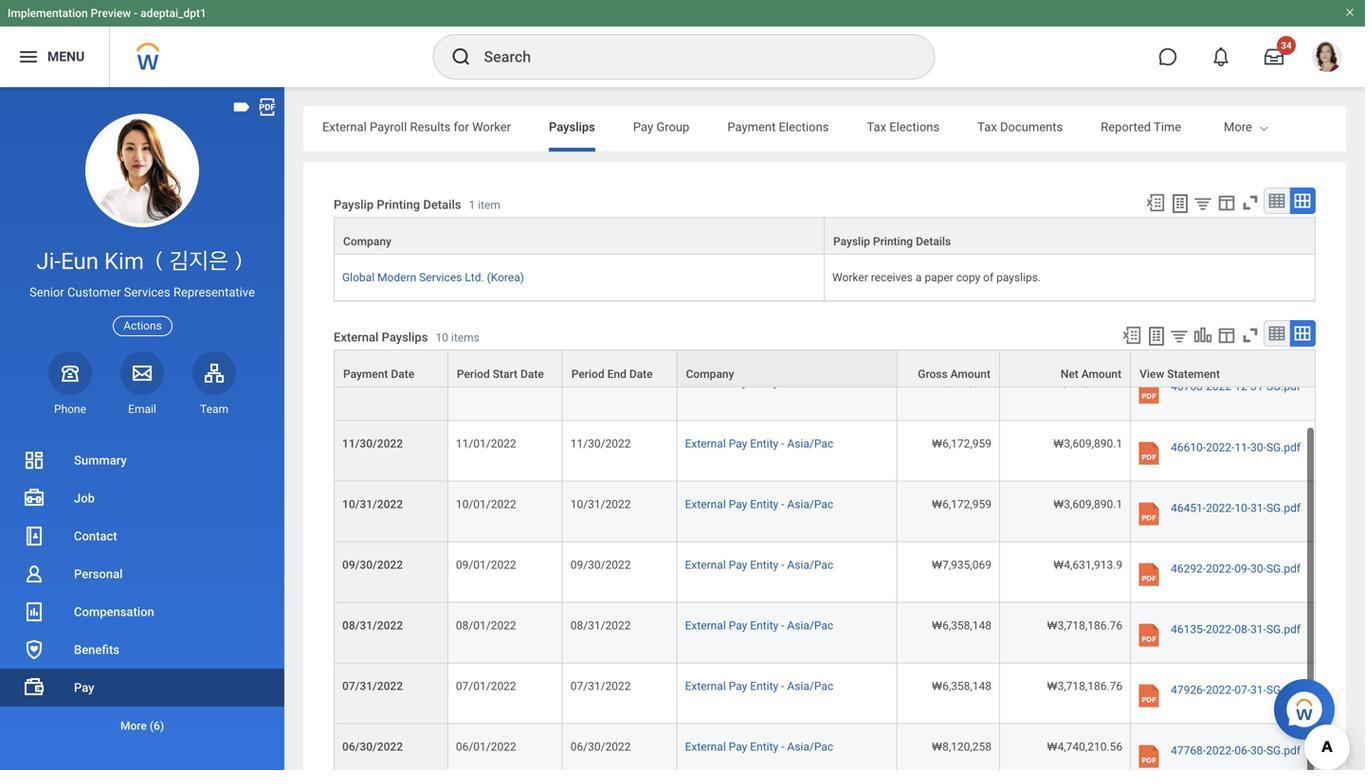 Task type: locate. For each thing, give the bounding box(es) containing it.
external payslips 10 items
[[334, 330, 480, 345]]

payment
[[728, 120, 776, 134], [343, 368, 388, 381]]

0 horizontal spatial printing
[[377, 198, 420, 212]]

payment right group
[[728, 120, 776, 134]]

- for 09/30/2022
[[782, 559, 785, 572]]

2 external pay entity - asia/pac link from the top
[[685, 434, 834, 451]]

46610-2022-11-30-sg.pdf
[[1171, 441, 1301, 455]]

2 ₩3,609,890.1 from the top
[[1054, 498, 1123, 511]]

1 vertical spatial fullscreen image
[[1240, 325, 1261, 346]]

group
[[657, 120, 690, 134]]

details for payslip printing details 1 item
[[423, 198, 461, 212]]

summary link
[[0, 442, 284, 480]]

7 external pay entity - asia/pac from the top
[[685, 741, 834, 755]]

more left allocations
[[1224, 120, 1253, 134]]

0 horizontal spatial payslips
[[382, 330, 428, 345]]

0 vertical spatial ₩6,172,959
[[932, 437, 992, 451]]

payslip up global
[[334, 198, 374, 212]]

1 row from the top
[[334, 217, 1316, 256]]

6 2022- from the top
[[1206, 684, 1235, 698]]

- inside menu "banner"
[[134, 7, 138, 20]]

company right period end date popup button
[[686, 368, 734, 381]]

11/30/2022 down 'payment date'
[[342, 437, 403, 451]]

3 external pay entity - asia/pac link from the top
[[685, 494, 834, 511]]

pay
[[633, 120, 653, 134], [729, 377, 748, 390], [729, 437, 748, 451], [729, 498, 748, 511], [729, 559, 748, 572], [729, 620, 748, 633], [729, 681, 748, 694], [74, 681, 94, 696], [729, 741, 748, 755]]

11/30/2022 down the period end date
[[571, 437, 631, 451]]

1 horizontal spatial 08/31/2022
[[571, 620, 631, 633]]

2 asia/pac from the top
[[787, 437, 834, 451]]

toolbar up "view statement" popup button
[[1113, 321, 1316, 350]]

details inside popup button
[[916, 235, 951, 249]]

external pay entity - asia/pac link for 09/30/2022
[[685, 555, 834, 572]]

services down ji-eun kim （김지은）
[[124, 286, 170, 300]]

personal link
[[0, 556, 284, 594]]

sg.pdf right 08-
[[1267, 624, 1301, 637]]

costing allocations
[[1220, 120, 1326, 134]]

date inside "popup button"
[[391, 368, 415, 381]]

profile logan mcneil image
[[1312, 42, 1343, 76]]

2 ₩6,172,959 from the top
[[932, 498, 992, 511]]

details left 1
[[423, 198, 461, 212]]

0 vertical spatial worker
[[472, 120, 511, 134]]

7 sg.pdf from the top
[[1267, 745, 1301, 758]]

0 vertical spatial table image
[[1268, 192, 1287, 211]]

30- for 09-
[[1251, 563, 1267, 576]]

external pay entity - asia/pac for 10/31/2022
[[685, 498, 834, 511]]

3 2022- from the top
[[1206, 502, 1235, 515]]

0 vertical spatial payslips
[[549, 120, 595, 134]]

2 ₩4,740,210.56 from the top
[[1047, 741, 1123, 755]]

09-
[[1235, 563, 1251, 576]]

47768-
[[1171, 745, 1206, 758]]

sg.pdf right 07-
[[1267, 684, 1301, 698]]

external
[[322, 120, 367, 134], [334, 330, 379, 345], [685, 377, 726, 390], [685, 437, 726, 451], [685, 498, 726, 511], [685, 559, 726, 572], [685, 620, 726, 633], [685, 681, 726, 694], [685, 741, 726, 755]]

expand table image
[[1293, 192, 1312, 211]]

justify image
[[17, 46, 40, 68]]

1 horizontal spatial 09/30/2022
[[571, 559, 631, 572]]

3 31- from the top
[[1251, 624, 1267, 637]]

46451-2022-10-31-sg.pdf link
[[1171, 497, 1301, 531]]

more left (6)
[[120, 720, 147, 733]]

31- for 07-
[[1251, 684, 1267, 698]]

external pay entity - asia/pac link for 07/31/2022
[[685, 677, 834, 694]]

tab list containing external payroll results for worker
[[303, 106, 1347, 152]]

9 row from the top
[[334, 604, 1316, 664]]

contact link
[[0, 518, 284, 556]]

2 10/31/2022 from the left
[[571, 498, 631, 511]]

2 horizontal spatial date
[[630, 368, 653, 381]]

list containing summary
[[0, 442, 284, 745]]

Search Workday  search field
[[484, 36, 896, 78]]

export to worksheets image for details
[[1169, 192, 1192, 215]]

2 table image from the top
[[1268, 324, 1287, 343]]

1 horizontal spatial 12/31/2022
[[571, 377, 631, 390]]

payment inside tab list
[[728, 120, 776, 134]]

tax documents
[[978, 120, 1063, 134]]

8 row from the top
[[334, 543, 1316, 604]]

external pay entity - asia/pac link for 11/30/2022
[[685, 434, 834, 451]]

- for 11/30/2022
[[782, 437, 785, 451]]

0 vertical spatial more
[[1224, 120, 1253, 134]]

1 31- from the top
[[1251, 380, 1267, 394]]

6 external pay entity - asia/pac from the top
[[685, 681, 834, 694]]

4 asia/pac from the top
[[787, 559, 834, 572]]

1 horizontal spatial export to excel image
[[1146, 192, 1166, 213]]

more for more (6)
[[120, 720, 147, 733]]

1 horizontal spatial company
[[686, 368, 734, 381]]

1 horizontal spatial export to worksheets image
[[1169, 192, 1192, 215]]

1 vertical spatial toolbar
[[1113, 321, 1316, 350]]

- for 10/31/2022
[[782, 498, 785, 511]]

services inside global modern services ltd. (korea) link
[[419, 271, 462, 285]]

30- down 47926-2022-07-31-sg.pdf link
[[1251, 745, 1267, 758]]

1 ₩6,172,959 from the top
[[932, 437, 992, 451]]

1 ₩3,718,186.76 from the top
[[1047, 620, 1123, 633]]

47768-2022-06-30-sg.pdf
[[1171, 745, 1301, 758]]

5 external pay entity - asia/pac from the top
[[685, 620, 834, 633]]

₩4,740,210.56
[[1047, 377, 1123, 390], [1047, 741, 1123, 755]]

payslips up payment date "popup button" at left
[[382, 330, 428, 345]]

6 entity from the top
[[750, 681, 779, 694]]

company button inside column header
[[335, 218, 824, 254]]

31- for 08-
[[1251, 624, 1267, 637]]

export to excel image
[[1146, 192, 1166, 213], [1122, 325, 1143, 346]]

0 vertical spatial click to view/edit grid preferences image
[[1217, 192, 1237, 213]]

1 external pay entity - asia/pac from the top
[[685, 377, 834, 390]]

3 entity from the top
[[750, 498, 779, 511]]

export to worksheets image left select to filter grid data icon on the right
[[1146, 325, 1168, 348]]

1 horizontal spatial amount
[[1082, 368, 1122, 381]]

1 asia/pac from the top
[[787, 377, 834, 390]]

export to excel image for 10
[[1122, 325, 1143, 346]]

1 vertical spatial ₩3,609,890.1
[[1054, 498, 1123, 511]]

elections for payment elections
[[779, 120, 829, 134]]

₩6,172,959 down gross amount
[[932, 437, 992, 451]]

printing inside popup button
[[873, 235, 913, 249]]

tab list
[[303, 106, 1347, 152]]

cell
[[448, 300, 563, 361], [563, 300, 678, 361], [678, 300, 897, 361], [897, 300, 1000, 361], [1000, 300, 1131, 361], [1131, 300, 1316, 361]]

0 horizontal spatial export to worksheets image
[[1146, 325, 1168, 348]]

1 horizontal spatial payment
[[728, 120, 776, 134]]

1 ₩3,609,890.1 from the top
[[1054, 437, 1123, 451]]

₩8,120,258
[[932, 377, 992, 390], [932, 741, 992, 755]]

more (6) button
[[0, 707, 284, 745]]

1 vertical spatial ₩4,740,210.56
[[1047, 741, 1123, 755]]

pay for 08/31/2022
[[729, 620, 748, 633]]

30- inside 46292-2022-09-30-sg.pdf link
[[1251, 563, 1267, 576]]

sg.pdf right "09-" in the right of the page
[[1267, 563, 1301, 576]]

31- up 11-
[[1251, 380, 1267, 394]]

0 horizontal spatial period
[[457, 368, 490, 381]]

0 horizontal spatial payslip
[[334, 198, 374, 212]]

1 amount from the left
[[951, 368, 991, 381]]

1 horizontal spatial 07/31/2022
[[571, 681, 631, 694]]

1 elections from the left
[[779, 120, 829, 134]]

customer
[[67, 286, 121, 300]]

external pay entity - asia/pac for 09/30/2022
[[685, 559, 834, 572]]

1 vertical spatial ₩6,172,959
[[932, 498, 992, 511]]

0 horizontal spatial 11/30/2022
[[342, 437, 403, 451]]

company up global
[[343, 235, 392, 249]]

0 vertical spatial ₩8,120,258
[[932, 377, 992, 390]]

2 ₩6,358,148 from the top
[[932, 681, 992, 694]]

printing for payslip printing details 1 item
[[377, 198, 420, 212]]

services inside navigation pane region
[[124, 286, 170, 300]]

1 ₩8,120,258 from the top
[[932, 377, 992, 390]]

1 vertical spatial printing
[[873, 235, 913, 249]]

2022- for 46135-
[[1206, 624, 1235, 637]]

click to view/edit grid preferences image right select to filter grid data image
[[1217, 192, 1237, 213]]

6 row from the top
[[334, 421, 1316, 482]]

pay for 06/30/2022
[[729, 741, 748, 755]]

46451-
[[1171, 502, 1206, 515]]

0 vertical spatial fullscreen image
[[1240, 192, 1261, 213]]

payment elections
[[728, 120, 829, 134]]

1 07/31/2022 from the left
[[342, 681, 403, 694]]

（김지은）
[[150, 248, 248, 275]]

2 row from the top
[[334, 255, 1316, 302]]

entity
[[750, 377, 779, 390], [750, 437, 779, 451], [750, 498, 779, 511], [750, 559, 779, 572], [750, 620, 779, 633], [750, 681, 779, 694], [750, 741, 779, 755]]

email ji-eun kim （김지은） element
[[120, 402, 164, 417]]

0 horizontal spatial amount
[[951, 368, 991, 381]]

company button
[[335, 218, 824, 254], [678, 351, 897, 387]]

12/01/2022
[[456, 377, 516, 390]]

0 horizontal spatial 06/30/2022
[[342, 741, 403, 755]]

0 vertical spatial ₩3,609,890.1
[[1054, 437, 1123, 451]]

1 horizontal spatial period
[[572, 368, 605, 381]]

0 horizontal spatial 07/31/2022
[[342, 681, 403, 694]]

7 external pay entity - asia/pac link from the top
[[685, 737, 834, 755]]

2 2022- from the top
[[1206, 441, 1235, 455]]

11/01/2022
[[456, 437, 516, 451]]

₩3,609,890.1 up ₩4,631,913.9 in the bottom of the page
[[1054, 498, 1123, 511]]

₩3,609,890.1 down net amount at the right top of the page
[[1054, 437, 1123, 451]]

10 row from the top
[[334, 664, 1316, 725]]

4 sg.pdf from the top
[[1267, 563, 1301, 576]]

worker left receives
[[833, 271, 868, 285]]

details
[[423, 198, 461, 212], [916, 235, 951, 249]]

2022- for 47926-
[[1206, 684, 1235, 698]]

amount inside 'popup button'
[[1082, 368, 1122, 381]]

payment down external payslips 10 items
[[343, 368, 388, 381]]

details for payslip printing details
[[916, 235, 951, 249]]

senior
[[29, 286, 64, 300]]

1 vertical spatial more
[[120, 720, 147, 733]]

worker receives a paper copy of payslips.
[[833, 271, 1041, 285]]

allocations
[[1265, 120, 1326, 134]]

amount for net amount
[[1082, 368, 1122, 381]]

payslip for payslip printing details 1 item
[[334, 198, 374, 212]]

export to excel image up view
[[1122, 325, 1143, 346]]

1 horizontal spatial tax
[[978, 120, 997, 134]]

services left "ltd."
[[419, 271, 462, 285]]

table image left expand table icon
[[1268, 324, 1287, 343]]

2 date from the left
[[521, 368, 544, 381]]

click to view/edit grid preferences image
[[1217, 192, 1237, 213], [1217, 325, 1237, 346]]

copy
[[957, 271, 981, 285]]

5 cell from the left
[[1000, 300, 1131, 361]]

1 table image from the top
[[1268, 192, 1287, 211]]

asia/pac for 10/31/2022
[[787, 498, 834, 511]]

0 horizontal spatial 12/31/2022
[[342, 377, 403, 390]]

1 vertical spatial services
[[124, 286, 170, 300]]

payslip for payslip printing details
[[834, 235, 870, 249]]

₩3,718,186.76 for 46135-2022-08-31-sg.pdf
[[1047, 620, 1123, 633]]

5 asia/pac from the top
[[787, 620, 834, 633]]

₩6,172,959
[[932, 437, 992, 451], [932, 498, 992, 511]]

3 sg.pdf from the top
[[1267, 502, 1301, 515]]

worker right for
[[472, 120, 511, 134]]

1 horizontal spatial more
[[1224, 120, 1253, 134]]

1 vertical spatial click to view/edit grid preferences image
[[1217, 325, 1237, 346]]

2 31- from the top
[[1251, 502, 1267, 515]]

sg.pdf right 10-
[[1267, 502, 1301, 515]]

click to view/edit grid preferences image right view worker - expand/collapse chart image at top right
[[1217, 325, 1237, 346]]

1 vertical spatial details
[[916, 235, 951, 249]]

3 asia/pac from the top
[[787, 498, 834, 511]]

view printable version (pdf) image
[[257, 97, 278, 118]]

0 horizontal spatial payment
[[343, 368, 388, 381]]

2 period from the left
[[572, 368, 605, 381]]

toolbar down costing
[[1137, 188, 1316, 217]]

4 entity from the top
[[750, 559, 779, 572]]

date right the end
[[630, 368, 653, 381]]

asia/pac for 11/30/2022
[[787, 437, 834, 451]]

0 vertical spatial export to excel image
[[1146, 192, 1166, 213]]

2 sg.pdf from the top
[[1267, 441, 1301, 455]]

08/01/2022
[[456, 620, 516, 633]]

6 external pay entity - asia/pac link from the top
[[685, 677, 834, 694]]

period left the end
[[572, 368, 605, 381]]

date for period end date
[[630, 368, 653, 381]]

payslips left 'pay group' at the top
[[549, 120, 595, 134]]

1 horizontal spatial 10/31/2022
[[571, 498, 631, 511]]

1 horizontal spatial 06/30/2022
[[571, 741, 631, 755]]

phone ji-eun kim （김지은） element
[[48, 402, 92, 417]]

1 ₩6,358,148 from the top
[[932, 620, 992, 633]]

documents
[[1000, 120, 1063, 134]]

view worker - expand/collapse chart image
[[1193, 325, 1214, 346]]

31-
[[1251, 380, 1267, 394], [1251, 502, 1267, 515], [1251, 624, 1267, 637], [1251, 684, 1267, 698]]

adeptai_dpt1
[[140, 7, 207, 20]]

1 horizontal spatial payslips
[[549, 120, 595, 134]]

6 sg.pdf from the top
[[1267, 684, 1301, 698]]

printing for payslip printing details
[[873, 235, 913, 249]]

1 vertical spatial ₩8,120,258
[[932, 741, 992, 755]]

31- down 46292-2022-09-30-sg.pdf link
[[1251, 624, 1267, 637]]

0 vertical spatial toolbar
[[1137, 188, 1316, 217]]

30- down "46768-2022-12-31-sg.pdf" link
[[1251, 441, 1267, 455]]

3 30- from the top
[[1251, 745, 1267, 758]]

46768-
[[1171, 380, 1206, 394]]

09/30/2022
[[342, 559, 403, 572], [571, 559, 631, 572]]

export to worksheets image left select to filter grid data image
[[1169, 192, 1192, 215]]

reported
[[1101, 120, 1151, 134]]

company
[[343, 235, 392, 249], [686, 368, 734, 381]]

1 vertical spatial 30-
[[1251, 563, 1267, 576]]

31- down 46610-2022-11-30-sg.pdf link
[[1251, 502, 1267, 515]]

table image left expand table image
[[1268, 192, 1287, 211]]

date right start
[[521, 368, 544, 381]]

0 vertical spatial details
[[423, 198, 461, 212]]

2 tax from the left
[[978, 120, 997, 134]]

4 row from the top
[[334, 350, 1316, 388]]

navigation pane region
[[0, 87, 284, 771]]

sg.pdf right 06-
[[1267, 745, 1301, 758]]

toolbar
[[1137, 188, 1316, 217], [1113, 321, 1316, 350]]

row containing 08/31/2022
[[334, 604, 1316, 664]]

0 vertical spatial payment
[[728, 120, 776, 134]]

0 vertical spatial 30-
[[1251, 441, 1267, 455]]

menu
[[47, 49, 85, 65]]

payslip up worker receives a paper copy of payslips.
[[834, 235, 870, 249]]

2022-
[[1206, 380, 1235, 394], [1206, 441, 1235, 455], [1206, 502, 1235, 515], [1206, 563, 1235, 576], [1206, 624, 1235, 637], [1206, 684, 1235, 698], [1206, 745, 1235, 758]]

3 row from the top
[[334, 300, 1316, 361]]

46292-2022-09-30-sg.pdf
[[1171, 563, 1301, 576]]

sg.pdf for 46610-2022-11-30-sg.pdf
[[1267, 441, 1301, 455]]

2 vertical spatial 30-
[[1251, 745, 1267, 758]]

a
[[916, 271, 922, 285]]

row containing 09/30/2022
[[334, 543, 1316, 604]]

30- down 46451-2022-10-31-sg.pdf link
[[1251, 563, 1267, 576]]

1 horizontal spatial services
[[419, 271, 462, 285]]

7 entity from the top
[[750, 741, 779, 755]]

menu banner
[[0, 0, 1366, 87]]

1 vertical spatial export to worksheets image
[[1146, 325, 1168, 348]]

07-
[[1235, 684, 1251, 698]]

0 horizontal spatial services
[[124, 286, 170, 300]]

4 external pay entity - asia/pac link from the top
[[685, 555, 834, 572]]

1 vertical spatial ₩6,358,148
[[932, 681, 992, 694]]

pay for 11/30/2022
[[729, 437, 748, 451]]

₩3,718,186.76 for 47926-2022-07-31-sg.pdf
[[1047, 681, 1123, 694]]

30-
[[1251, 441, 1267, 455], [1251, 563, 1267, 576], [1251, 745, 1267, 758]]

30- inside 46610-2022-11-30-sg.pdf link
[[1251, 441, 1267, 455]]

net amount button
[[1000, 351, 1130, 387]]

0 horizontal spatial details
[[423, 198, 461, 212]]

31- for 12-
[[1251, 380, 1267, 394]]

0 horizontal spatial worker
[[472, 120, 511, 134]]

2 external pay entity - asia/pac from the top
[[685, 437, 834, 451]]

personal image
[[23, 563, 46, 586]]

1 vertical spatial company
[[686, 368, 734, 381]]

2 ₩8,120,258 from the top
[[932, 741, 992, 755]]

1 horizontal spatial details
[[916, 235, 951, 249]]

row
[[334, 217, 1316, 256], [334, 255, 1316, 302], [334, 300, 1316, 361], [334, 350, 1316, 388], [334, 361, 1316, 421], [334, 421, 1316, 482], [334, 482, 1316, 543], [334, 543, 1316, 604], [334, 604, 1316, 664], [334, 664, 1316, 725], [334, 725, 1316, 771]]

1 horizontal spatial elections
[[890, 120, 940, 134]]

1 horizontal spatial worker
[[833, 271, 868, 285]]

details up worker receives a paper copy of payslips.
[[916, 235, 951, 249]]

₩6,172,959 up "₩7,935,069"
[[932, 498, 992, 511]]

3 date from the left
[[630, 368, 653, 381]]

view
[[1140, 368, 1165, 381]]

0 horizontal spatial more
[[120, 720, 147, 733]]

export to worksheets image
[[1169, 192, 1192, 215], [1146, 325, 1168, 348]]

senior customer services representative
[[29, 286, 255, 300]]

6 asia/pac from the top
[[787, 681, 834, 694]]

fullscreen image right select to filter grid data image
[[1240, 192, 1261, 213]]

4 31- from the top
[[1251, 684, 1267, 698]]

2 entity from the top
[[750, 437, 779, 451]]

email
[[128, 403, 156, 416]]

printing up modern
[[377, 198, 420, 212]]

5 entity from the top
[[750, 620, 779, 633]]

services for modern
[[419, 271, 462, 285]]

toolbar for 10
[[1113, 321, 1316, 350]]

0 horizontal spatial elections
[[779, 120, 829, 134]]

1 2022- from the top
[[1206, 380, 1235, 394]]

external for 08/31/2022
[[685, 620, 726, 633]]

7 row from the top
[[334, 482, 1316, 543]]

0 horizontal spatial company
[[343, 235, 392, 249]]

date down external payslips 10 items
[[391, 368, 415, 381]]

1 horizontal spatial printing
[[873, 235, 913, 249]]

07/31/2022
[[342, 681, 403, 694], [571, 681, 631, 694]]

2 08/31/2022 from the left
[[571, 620, 631, 633]]

1 vertical spatial export to excel image
[[1122, 325, 1143, 346]]

4 2022- from the top
[[1206, 563, 1235, 576]]

46768-2022-12-31-sg.pdf
[[1171, 380, 1301, 394]]

0 vertical spatial ₩3,718,186.76
[[1047, 620, 1123, 633]]

0 horizontal spatial tax
[[867, 120, 887, 134]]

1 vertical spatial table image
[[1268, 324, 1287, 343]]

0 horizontal spatial 08/31/2022
[[342, 620, 403, 633]]

2 amount from the left
[[1082, 368, 1122, 381]]

external pay entity - asia/pac for 11/30/2022
[[685, 437, 834, 451]]

pay for 07/31/2022
[[729, 681, 748, 694]]

5 row from the top
[[334, 361, 1316, 421]]

30- for 06-
[[1251, 745, 1267, 758]]

entity for 07/31/2022
[[750, 681, 779, 694]]

3 cell from the left
[[678, 300, 897, 361]]

net amount
[[1061, 368, 1122, 381]]

payment for payment date
[[343, 368, 388, 381]]

amount right net
[[1082, 368, 1122, 381]]

contact image
[[23, 525, 46, 548]]

7 2022- from the top
[[1206, 745, 1235, 758]]

3 external pay entity - asia/pac from the top
[[685, 498, 834, 511]]

table image
[[1268, 192, 1287, 211], [1268, 324, 1287, 343]]

4 external pay entity - asia/pac from the top
[[685, 559, 834, 572]]

1 30- from the top
[[1251, 441, 1267, 455]]

0 vertical spatial payslip
[[334, 198, 374, 212]]

1 period from the left
[[457, 368, 490, 381]]

amount right gross
[[951, 368, 991, 381]]

0 vertical spatial company
[[343, 235, 392, 249]]

period end date button
[[563, 351, 677, 387]]

47926-2022-07-31-sg.pdf
[[1171, 684, 1301, 698]]

period left start
[[457, 368, 490, 381]]

fullscreen image
[[1240, 192, 1261, 213], [1240, 325, 1261, 346]]

₩4,740,210.56 for 46768-2022-12-31-sg.pdf
[[1047, 377, 1123, 390]]

-
[[134, 7, 138, 20], [782, 377, 785, 390], [782, 437, 785, 451], [782, 498, 785, 511], [782, 559, 785, 572], [782, 620, 785, 633], [782, 681, 785, 694], [782, 741, 785, 755]]

0 horizontal spatial 10/31/2022
[[342, 498, 403, 511]]

0 vertical spatial ₩6,358,148
[[932, 620, 992, 633]]

2022- for 46451-
[[1206, 502, 1235, 515]]

row header
[[334, 300, 448, 361]]

tax for tax documents
[[978, 120, 997, 134]]

asia/pac for 07/31/2022
[[787, 681, 834, 694]]

more inside dropdown button
[[120, 720, 147, 733]]

(korea)
[[487, 271, 524, 285]]

sg.pdf right 12-
[[1267, 380, 1301, 394]]

0 horizontal spatial date
[[391, 368, 415, 381]]

payslip inside popup button
[[834, 235, 870, 249]]

1 entity from the top
[[750, 377, 779, 390]]

₩6,172,959 for 46451-2022-10-31-sg.pdf
[[932, 498, 992, 511]]

benefits image
[[23, 639, 46, 662]]

- for 07/31/2022
[[782, 681, 785, 694]]

period
[[457, 368, 490, 381], [572, 368, 605, 381]]

summary image
[[23, 449, 46, 472]]

2 elections from the left
[[890, 120, 940, 134]]

payment inside "popup button"
[[343, 368, 388, 381]]

₩6,358,148 for 47926-2022-07-31-sg.pdf
[[932, 681, 992, 694]]

31- down 46135-2022-08-31-sg.pdf link
[[1251, 684, 1267, 698]]

amount
[[951, 368, 991, 381], [1082, 368, 1122, 381]]

amount inside popup button
[[951, 368, 991, 381]]

external for 10/31/2022
[[685, 498, 726, 511]]

1 10/31/2022 from the left
[[342, 498, 403, 511]]

1 horizontal spatial payslip
[[834, 235, 870, 249]]

10
[[436, 331, 448, 345]]

1 vertical spatial payslips
[[382, 330, 428, 345]]

5 sg.pdf from the top
[[1267, 624, 1301, 637]]

list
[[0, 442, 284, 745]]

0 horizontal spatial export to excel image
[[1122, 325, 1143, 346]]

1 horizontal spatial date
[[521, 368, 544, 381]]

fullscreen image up "view statement" popup button
[[1240, 325, 1261, 346]]

more
[[1224, 120, 1253, 134], [120, 720, 147, 733]]

1 vertical spatial ₩3,718,186.76
[[1047, 681, 1123, 694]]

sg.pdf for 46768-2022-12-31-sg.pdf
[[1267, 380, 1301, 394]]

5 2022- from the top
[[1206, 624, 1235, 637]]

0 vertical spatial printing
[[377, 198, 420, 212]]

global modern services ltd. (korea)
[[342, 271, 524, 285]]

sg.pdf for 46292-2022-09-30-sg.pdf
[[1267, 563, 1301, 576]]

more (6) button
[[0, 715, 284, 738]]

5 external pay entity - asia/pac link from the top
[[685, 616, 834, 633]]

2022- for 46292-
[[1206, 563, 1235, 576]]

asia/pac
[[787, 377, 834, 390], [787, 437, 834, 451], [787, 498, 834, 511], [787, 559, 834, 572], [787, 620, 834, 633], [787, 681, 834, 694], [787, 741, 834, 755]]

export to excel image left select to filter grid data image
[[1146, 192, 1166, 213]]

47926-
[[1171, 684, 1206, 698]]

period for period end date
[[572, 368, 605, 381]]

worker
[[472, 120, 511, 134], [833, 271, 868, 285]]

1 vertical spatial payment
[[343, 368, 388, 381]]

1 horizontal spatial 11/30/2022
[[571, 437, 631, 451]]

46135-2022-08-31-sg.pdf
[[1171, 624, 1301, 637]]

4 cell from the left
[[897, 300, 1000, 361]]

net
[[1061, 368, 1079, 381]]

paper
[[925, 271, 954, 285]]

₩3,609,890.1
[[1054, 437, 1123, 451], [1054, 498, 1123, 511]]

1 vertical spatial payslip
[[834, 235, 870, 249]]

08/31/2022
[[342, 620, 403, 633], [571, 620, 631, 633]]

30- inside 47768-2022-06-30-sg.pdf link
[[1251, 745, 1267, 758]]

search image
[[450, 46, 473, 68]]

0 vertical spatial company button
[[335, 218, 824, 254]]

printing up receives
[[873, 235, 913, 249]]

11 row from the top
[[334, 725, 1316, 771]]

benefits
[[74, 643, 119, 658]]

0 horizontal spatial 09/30/2022
[[342, 559, 403, 572]]

sg.pdf right 11-
[[1267, 441, 1301, 455]]

1 11/30/2022 from the left
[[342, 437, 403, 451]]

₩3,609,890.1 for 46610-2022-11-30-sg.pdf
[[1054, 437, 1123, 451]]

0 vertical spatial ₩4,740,210.56
[[1047, 377, 1123, 390]]

0 vertical spatial export to worksheets image
[[1169, 192, 1192, 215]]

of
[[983, 271, 994, 285]]

0 vertical spatial services
[[419, 271, 462, 285]]



Task type: vqa. For each thing, say whether or not it's contained in the screenshot.
₩3,609,890.1
yes



Task type: describe. For each thing, give the bounding box(es) containing it.
team link
[[192, 352, 236, 417]]

1 vertical spatial company button
[[678, 351, 897, 387]]

payslips.
[[997, 271, 1041, 285]]

1 click to view/edit grid preferences image from the top
[[1217, 192, 1237, 213]]

external for 09/30/2022
[[685, 559, 726, 572]]

2022- for 47768-
[[1206, 745, 1235, 758]]

31- for 10-
[[1251, 502, 1267, 515]]

external for 06/30/2022
[[685, 741, 726, 755]]

kim
[[104, 248, 144, 275]]

₩8,120,258 for 46768-2022-12-31-sg.pdf
[[932, 377, 992, 390]]

receives
[[871, 271, 913, 285]]

2 12/31/2022 from the left
[[571, 377, 631, 390]]

payment for payment elections
[[728, 120, 776, 134]]

2 cell from the left
[[563, 300, 678, 361]]

46135-2022-08-31-sg.pdf link
[[1171, 619, 1301, 652]]

tax for tax elections
[[867, 120, 887, 134]]

1 12/31/2022 from the left
[[342, 377, 403, 390]]

sg.pdf for 46451-2022-10-31-sg.pdf
[[1267, 502, 1301, 515]]

2022- for 46610-
[[1206, 441, 1235, 455]]

representative
[[174, 286, 255, 300]]

close environment banner image
[[1345, 7, 1356, 18]]

period for period start date
[[457, 368, 490, 381]]

period end date
[[572, 368, 653, 381]]

row containing 06/30/2022
[[334, 725, 1316, 771]]

amount for gross amount
[[951, 368, 991, 381]]

job link
[[0, 480, 284, 518]]

end
[[607, 368, 627, 381]]

view statement
[[1140, 368, 1220, 381]]

sg.pdf for 47926-2022-07-31-sg.pdf
[[1267, 684, 1301, 698]]

2 07/31/2022 from the left
[[571, 681, 631, 694]]

₩6,358,148 for 46135-2022-08-31-sg.pdf
[[932, 620, 992, 633]]

11-
[[1235, 441, 1251, 455]]

ji-eun kim （김지은）
[[36, 248, 248, 275]]

tax elections
[[867, 120, 940, 134]]

global modern services ltd. (korea) link
[[342, 267, 524, 285]]

statement
[[1168, 368, 1220, 381]]

eun
[[61, 248, 99, 275]]

external for 07/31/2022
[[685, 681, 726, 694]]

pay for 10/31/2022
[[729, 498, 748, 511]]

phone button
[[48, 352, 92, 417]]

table image for expand table image
[[1268, 192, 1287, 211]]

34 button
[[1254, 36, 1296, 78]]

₩3,609,890.1 for 46451-2022-10-31-sg.pdf
[[1054, 498, 1123, 511]]

team
[[200, 403, 229, 416]]

1 vertical spatial worker
[[833, 271, 868, 285]]

team ji-eun kim （김지은） element
[[192, 402, 236, 417]]

phone image
[[57, 362, 83, 385]]

2 click to view/edit grid preferences image from the top
[[1217, 325, 1237, 346]]

job image
[[23, 487, 46, 510]]

external payroll results for worker
[[322, 120, 511, 134]]

results
[[410, 120, 451, 134]]

payroll
[[370, 120, 407, 134]]

row containing payment date
[[334, 350, 1316, 388]]

asia/pac for 09/30/2022
[[787, 559, 834, 572]]

gross amount button
[[897, 351, 999, 387]]

services for customer
[[124, 286, 170, 300]]

asia/pac for 08/31/2022
[[787, 620, 834, 633]]

46135-
[[1171, 624, 1206, 637]]

34
[[1281, 40, 1292, 51]]

compensation
[[74, 605, 154, 620]]

pay link
[[0, 669, 284, 707]]

6 cell from the left
[[1131, 300, 1316, 361]]

2022- for 46768-
[[1206, 380, 1235, 394]]

implementation preview -   adeptai_dpt1
[[8, 7, 207, 20]]

table image for expand table icon
[[1268, 324, 1287, 343]]

inbox large image
[[1265, 47, 1284, 66]]

sg.pdf for 46135-2022-08-31-sg.pdf
[[1267, 624, 1301, 637]]

2 fullscreen image from the top
[[1240, 325, 1261, 346]]

for
[[454, 120, 469, 134]]

benefits link
[[0, 632, 284, 669]]

ji-
[[36, 248, 61, 275]]

export to excel image for details
[[1146, 192, 1166, 213]]

row containing 07/31/2022
[[334, 664, 1316, 725]]

external pay entity - asia/pac for 08/31/2022
[[685, 620, 834, 633]]

46292-2022-09-30-sg.pdf link
[[1171, 558, 1301, 591]]

company inside column header
[[343, 235, 392, 249]]

47768-2022-06-30-sg.pdf link
[[1171, 740, 1301, 771]]

row containing 10/31/2022
[[334, 482, 1316, 543]]

1 fullscreen image from the top
[[1240, 192, 1261, 213]]

compensation link
[[0, 594, 284, 632]]

actions
[[123, 320, 162, 333]]

elections for tax elections
[[890, 120, 940, 134]]

₩6,172,959 for 46610-2022-11-30-sg.pdf
[[932, 437, 992, 451]]

more for more
[[1224, 120, 1253, 134]]

payment date
[[343, 368, 415, 381]]

external pay entity - asia/pac link for 06/30/2022
[[685, 737, 834, 755]]

select to filter grid data image
[[1193, 193, 1214, 213]]

1
[[469, 198, 475, 212]]

payslip printing details
[[834, 235, 951, 249]]

₩4,631,913.9
[[1054, 559, 1123, 572]]

2 11/30/2022 from the left
[[571, 437, 631, 451]]

select to filter grid data image
[[1169, 326, 1190, 346]]

row containing company
[[334, 217, 1316, 256]]

46768-2022-12-31-sg.pdf link
[[1171, 376, 1301, 409]]

₩8,120,258 for 47768-2022-06-30-sg.pdf
[[932, 741, 992, 755]]

summary
[[74, 454, 127, 468]]

phone
[[54, 403, 86, 416]]

entity for 08/31/2022
[[750, 620, 779, 633]]

external for 11/30/2022
[[685, 437, 726, 451]]

46610-2022-11-30-sg.pdf link
[[1171, 437, 1301, 470]]

company column header
[[334, 217, 825, 256]]

external pay entity - asia/pac for 06/30/2022
[[685, 741, 834, 755]]

2 09/30/2022 from the left
[[571, 559, 631, 572]]

email button
[[120, 352, 164, 417]]

row containing global modern services ltd. (korea)
[[334, 255, 1316, 302]]

entity for 06/30/2022
[[750, 741, 779, 755]]

47926-2022-07-31-sg.pdf link
[[1171, 680, 1301, 713]]

external pay entity - asia/pac link for 10/31/2022
[[685, 494, 834, 511]]

date for period start date
[[521, 368, 544, 381]]

notifications large image
[[1212, 47, 1231, 66]]

toolbar for details
[[1137, 188, 1316, 217]]

1 09/30/2022 from the left
[[342, 559, 403, 572]]

entity for 09/30/2022
[[750, 559, 779, 572]]

gross
[[918, 368, 948, 381]]

costing
[[1220, 120, 1262, 134]]

- for 06/30/2022
[[782, 741, 785, 755]]

06-
[[1235, 745, 1251, 758]]

sg.pdf for 47768-2022-06-30-sg.pdf
[[1267, 745, 1301, 758]]

actions button
[[113, 316, 172, 336]]

row containing 11/30/2022
[[334, 421, 1316, 482]]

1 external pay entity - asia/pac link from the top
[[685, 373, 834, 390]]

- for 08/31/2022
[[782, 620, 785, 633]]

(6)
[[150, 720, 164, 733]]

₩4,740,210.56 for 47768-2022-06-30-sg.pdf
[[1047, 741, 1123, 755]]

46292-
[[1171, 563, 1206, 576]]

modern
[[377, 271, 416, 285]]

period start date
[[457, 368, 544, 381]]

export to worksheets image for 10
[[1146, 325, 1168, 348]]

implementation
[[8, 7, 88, 20]]

personal
[[74, 568, 123, 582]]

compensation image
[[23, 601, 46, 624]]

gross amount
[[918, 368, 991, 381]]

1 08/31/2022 from the left
[[342, 620, 403, 633]]

payment date button
[[335, 351, 447, 387]]

pay image
[[23, 677, 46, 700]]

period start date button
[[448, 351, 562, 387]]

08-
[[1235, 624, 1251, 637]]

asia/pac for 06/30/2022
[[787, 741, 834, 755]]

30- for 11-
[[1251, 441, 1267, 455]]

view team image
[[203, 362, 226, 385]]

expand table image
[[1293, 324, 1312, 343]]

1 06/30/2022 from the left
[[342, 741, 403, 755]]

items
[[451, 331, 480, 345]]

tag image
[[231, 97, 252, 118]]

reported time
[[1101, 120, 1182, 134]]

1 cell from the left
[[448, 300, 563, 361]]

mail image
[[131, 362, 154, 385]]

row containing 12/31/2022
[[334, 361, 1316, 421]]

job
[[74, 492, 95, 506]]

view statement button
[[1131, 351, 1315, 387]]

entity for 11/30/2022
[[750, 437, 779, 451]]

contact
[[74, 530, 117, 544]]

06/01/2022
[[456, 741, 516, 755]]

10-
[[1235, 502, 1251, 515]]

2 06/30/2022 from the left
[[571, 741, 631, 755]]

payslip printing details button
[[825, 218, 1315, 254]]

pay for 09/30/2022
[[729, 559, 748, 572]]

external pay entity - asia/pac for 07/31/2022
[[685, 681, 834, 694]]

pay inside "link"
[[74, 681, 94, 696]]

start
[[493, 368, 518, 381]]

ltd.
[[465, 271, 484, 285]]

46451-2022-10-31-sg.pdf
[[1171, 502, 1301, 515]]

external pay entity - asia/pac link for 08/31/2022
[[685, 616, 834, 633]]

46610-
[[1171, 441, 1206, 455]]

more (6)
[[120, 720, 164, 733]]

entity for 10/31/2022
[[750, 498, 779, 511]]

pay group
[[633, 120, 690, 134]]



